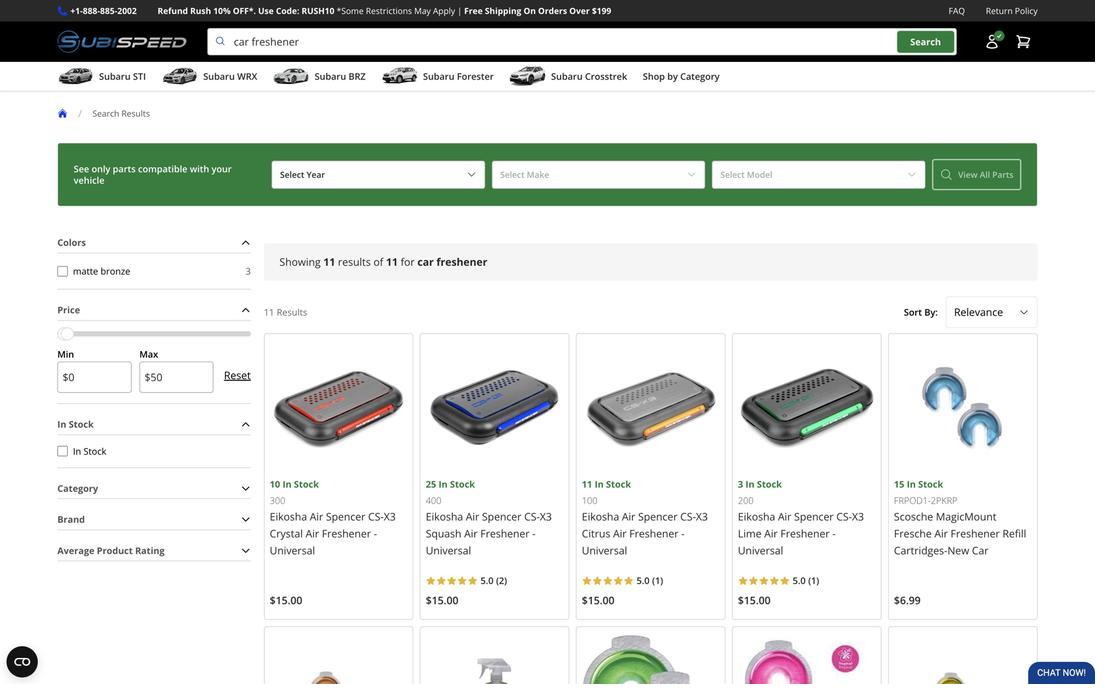 Task type: describe. For each thing, give the bounding box(es) containing it.
average product rating
[[57, 545, 165, 557]]

eikosha for lime
[[738, 510, 776, 524]]

eikosha for citrus
[[582, 510, 619, 524]]

on
[[524, 5, 536, 17]]

matte bronze
[[73, 265, 130, 277]]

885-
[[100, 5, 117, 17]]

subaru forester button
[[381, 65, 494, 91]]

use
[[258, 5, 274, 17]]

showing
[[280, 255, 321, 269]]

category button
[[57, 479, 251, 499]]

stock for scosche magicmount fresche air freshener refill cartridges-new car
[[919, 478, 944, 491]]

3 in stock 200 eikosha air spencer cs-x3 lime air freshener - universal
[[738, 478, 864, 558]]

search for search
[[911, 35, 941, 48]]

$15.00 for eikosha air spencer cs-x3 squash air freshener - universal
[[426, 594, 459, 608]]

freshener for lime
[[781, 527, 830, 541]]

sti
[[133, 70, 146, 83]]

) for eikosha air spencer cs-x3 squash air freshener - universal
[[504, 575, 507, 587]]

stock for eikosha air spencer cs-x3 lime air freshener - universal
[[757, 478, 782, 491]]

+1-888-885-2002 link
[[70, 4, 137, 18]]

home image
[[57, 108, 68, 119]]

search input field
[[207, 28, 957, 56]]

- for eikosha air spencer cs-x3 squash air freshener - universal
[[533, 527, 536, 541]]

max
[[139, 348, 158, 361]]

shipping
[[485, 5, 522, 17]]

5.0 ( 1 ) for lime
[[793, 575, 820, 587]]

universal for lime
[[738, 544, 784, 558]]

subaru forester
[[423, 70, 494, 83]]

888-
[[83, 5, 100, 17]]

- for eikosha air spencer cs-x3 citrus air freshener - universal
[[682, 527, 685, 541]]

- for eikosha air spencer cs-x3 lime air freshener - universal
[[833, 527, 836, 541]]

3 for 3 in stock 200 eikosha air spencer cs-x3 lime air freshener - universal
[[738, 478, 743, 491]]

code:
[[276, 5, 300, 17]]

sort by:
[[904, 306, 938, 319]]

/
[[78, 106, 82, 120]]

1 for eikosha air spencer cs-x3 lime air freshener - universal
[[811, 575, 817, 587]]

subaru sti
[[99, 70, 146, 83]]

subaru brz
[[315, 70, 366, 83]]

scosche magicmount fresche air freshener refill cartridges-new car image
[[894, 339, 1032, 477]]

11 results
[[264, 306, 307, 319]]

eikosha air spencer cs-x3 crystal air freshener - universal image
[[270, 339, 408, 477]]

universal for crystal
[[270, 544, 315, 558]]

300
[[270, 495, 285, 507]]

- for eikosha air spencer cs-x3 crystal air freshener - universal
[[374, 527, 377, 541]]

eikosha for crystal
[[270, 510, 307, 524]]

in inside dropdown button
[[57, 418, 66, 431]]

5.0 ( 2 )
[[481, 575, 507, 587]]

*some
[[337, 5, 364, 17]]

5.0 ( 1 ) for citrus
[[637, 575, 663, 587]]

may
[[414, 5, 431, 17]]

|
[[458, 5, 462, 17]]

orders
[[538, 5, 567, 17]]

results for 11 results
[[277, 306, 307, 319]]

Select Year button
[[272, 161, 485, 189]]

brz
[[349, 70, 366, 83]]

freshener for citrus
[[630, 527, 679, 541]]

stock inside dropdown button
[[69, 418, 94, 431]]

in right in stock button
[[73, 445, 81, 458]]

select model image
[[907, 170, 918, 180]]

In Stock button
[[57, 446, 68, 457]]

Select... button
[[946, 297, 1038, 328]]

$15.00 for eikosha air spencer cs-x3 citrus air freshener - universal
[[582, 594, 615, 608]]

1 vertical spatial in stock
[[73, 445, 106, 458]]

x3 for eikosha air spencer cs-x3 crystal air freshener - universal
[[384, 510, 396, 524]]

in for eikosha air spencer cs-x3 squash air freshener - universal
[[439, 478, 448, 491]]

brand
[[57, 514, 85, 526]]

a subaru crosstrek thumbnail image image
[[510, 67, 546, 86]]

$15.00 for eikosha air spencer cs-x3 lime air freshener - universal
[[738, 594, 771, 608]]

in stock button
[[57, 415, 251, 435]]

15 in stock frpod1-2pkrp scosche magicmount fresche air freshener refill cartridges-new car
[[894, 478, 1027, 558]]

x3 for eikosha air spencer cs-x3 lime air freshener - universal
[[852, 510, 864, 524]]

$6.99
[[894, 594, 921, 608]]

compatible
[[138, 163, 188, 175]]

Max text field
[[139, 362, 214, 393]]

3 for 3
[[246, 265, 251, 277]]

2002
[[117, 5, 137, 17]]

faq
[[949, 5, 965, 17]]

forester
[[457, 70, 494, 83]]

see
[[74, 163, 89, 175]]

11 inside 11 in stock 100 eikosha air spencer cs-x3 citrus air freshener - universal
[[582, 478, 593, 491]]

parts
[[113, 163, 136, 175]]

over
[[570, 5, 590, 17]]

wrx
[[237, 70, 257, 83]]

scosche
[[894, 510, 934, 524]]

price
[[57, 304, 80, 316]]

x3 for eikosha air spencer cs-x3 citrus air freshener - universal
[[696, 510, 708, 524]]

vehicle
[[74, 174, 105, 187]]

subaru wrx
[[203, 70, 257, 83]]

citrus
[[582, 527, 611, 541]]

return
[[986, 5, 1013, 17]]

new
[[948, 544, 970, 558]]

5.0 for lime
[[793, 575, 806, 587]]

apply
[[433, 5, 455, 17]]

shop by category button
[[643, 65, 720, 91]]

average product rating button
[[57, 541, 251, 561]]

subaru for subaru forester
[[423, 70, 455, 83]]

free
[[464, 5, 483, 17]]

subaru crosstrek button
[[510, 65, 627, 91]]

open widget image
[[7, 647, 38, 678]]

squash
[[426, 527, 462, 541]]

+1-
[[70, 5, 83, 17]]

air inside 15 in stock frpod1-2pkrp scosche magicmount fresche air freshener refill cartridges-new car
[[935, 527, 948, 541]]

spencer for crystal
[[326, 510, 366, 524]]

stock for eikosha air spencer cs-x3 citrus air freshener - universal
[[606, 478, 631, 491]]

see only parts compatible with your vehicle
[[74, 163, 232, 187]]

min
[[57, 348, 74, 361]]

matte bronze button
[[57, 266, 68, 277]]

search for search results
[[93, 108, 119, 119]]

Min text field
[[57, 362, 132, 393]]

100
[[582, 495, 598, 507]]

a subaru forester thumbnail image image
[[381, 67, 418, 86]]

brand button
[[57, 510, 251, 530]]

stock right in stock button
[[84, 445, 106, 458]]

2
[[499, 575, 504, 587]]

( for squash
[[496, 575, 499, 587]]

universal for citrus
[[582, 544, 628, 558]]

average
[[57, 545, 94, 557]]

fresche
[[894, 527, 932, 541]]

25 in stock 400 eikosha air spencer cs-x3 squash air freshener - universal
[[426, 478, 552, 558]]

select... image
[[1019, 307, 1030, 318]]

10
[[270, 478, 280, 491]]

button image
[[985, 34, 1000, 50]]

only
[[92, 163, 110, 175]]

eikosha air spencer cs-x3 squash air freshener - universal image
[[426, 339, 564, 477]]

reset button
[[224, 360, 251, 392]]



Task type: locate. For each thing, give the bounding box(es) containing it.
3
[[246, 265, 251, 277], [738, 478, 743, 491]]

) for eikosha air spencer cs-x3 lime air freshener - universal
[[817, 575, 820, 587]]

( down 11 in stock 100 eikosha air spencer cs-x3 citrus air freshener - universal
[[652, 575, 655, 587]]

1 horizontal spatial 5.0
[[637, 575, 650, 587]]

x3
[[384, 510, 396, 524], [540, 510, 552, 524], [852, 510, 864, 524], [696, 510, 708, 524]]

$199
[[592, 5, 612, 17]]

2 subaru from the left
[[203, 70, 235, 83]]

eikosha inside 10 in stock 300 eikosha air spencer cs-x3 crystal air freshener - universal
[[270, 510, 307, 524]]

spencer inside 25 in stock 400 eikosha air spencer cs-x3 squash air freshener - universal
[[482, 510, 522, 524]]

stock up lime on the bottom of the page
[[757, 478, 782, 491]]

1 vertical spatial search
[[93, 108, 119, 119]]

eikosha air spencer cs-x3 citrus air freshener - universal image
[[582, 339, 720, 477]]

subispeed logo image
[[57, 28, 186, 56]]

1 spencer from the left
[[326, 510, 366, 524]]

subaru for subaru sti
[[99, 70, 131, 83]]

4 spencer from the left
[[638, 510, 678, 524]]

spencer for lime
[[795, 510, 834, 524]]

1 horizontal spatial 1
[[811, 575, 817, 587]]

eikosha up citrus
[[582, 510, 619, 524]]

subaru crosstrek
[[551, 70, 627, 83]]

in for eikosha air spencer cs-x3 citrus air freshener - universal
[[595, 478, 604, 491]]

policy
[[1015, 5, 1038, 17]]

subaru wrx button
[[162, 65, 257, 91]]

1 horizontal spatial )
[[661, 575, 663, 587]]

4 $15.00 from the left
[[738, 594, 771, 608]]

2 universal from the left
[[426, 544, 471, 558]]

3 universal from the left
[[738, 544, 784, 558]]

( down 25 in stock 400 eikosha air spencer cs-x3 squash air freshener - universal
[[496, 575, 499, 587]]

2 1 from the left
[[811, 575, 817, 587]]

10%
[[213, 5, 231, 17]]

in stock
[[57, 418, 94, 431], [73, 445, 106, 458]]

eikosha air spencer cs-x3 lime air freshener - universal image
[[738, 339, 876, 477]]

in inside 25 in stock 400 eikosha air spencer cs-x3 squash air freshener - universal
[[439, 478, 448, 491]]

cs- for eikosha air spencer cs-x3 crystal air freshener - universal
[[368, 510, 384, 524]]

stock
[[69, 418, 94, 431], [84, 445, 106, 458], [294, 478, 319, 491], [450, 478, 475, 491], [757, 478, 782, 491], [606, 478, 631, 491], [919, 478, 944, 491]]

return policy
[[986, 5, 1038, 17]]

stock inside 25 in stock 400 eikosha air spencer cs-x3 squash air freshener - universal
[[450, 478, 475, 491]]

universal down the squash
[[426, 544, 471, 558]]

colors button
[[57, 233, 251, 253]]

search results link
[[93, 108, 160, 119]]

in stock right in stock button
[[73, 445, 106, 458]]

1 5.0 ( 1 ) from the left
[[637, 575, 663, 587]]

5.0 down 11 in stock 100 eikosha air spencer cs-x3 citrus air freshener - universal
[[637, 575, 650, 587]]

stock inside 10 in stock 300 eikosha air spencer cs-x3 crystal air freshener - universal
[[294, 478, 319, 491]]

3 $15.00 from the left
[[582, 594, 615, 608]]

400
[[426, 495, 442, 507]]

freshener up 2
[[481, 527, 530, 541]]

cs- for eikosha air spencer cs-x3 squash air freshener - universal
[[524, 510, 540, 524]]

5.0 down 3 in stock 200 eikosha air spencer cs-x3 lime air freshener - universal
[[793, 575, 806, 587]]

3 ( from the left
[[809, 575, 811, 587]]

universal inside 11 in stock 100 eikosha air spencer cs-x3 citrus air freshener - universal
[[582, 544, 628, 558]]

1 horizontal spatial 3
[[738, 478, 743, 491]]

x3 inside 11 in stock 100 eikosha air spencer cs-x3 citrus air freshener - universal
[[696, 510, 708, 524]]

x3 inside 25 in stock 400 eikosha air spencer cs-x3 squash air freshener - universal
[[540, 510, 552, 524]]

freshener right lime on the bottom of the page
[[781, 527, 830, 541]]

freshener inside 10 in stock 300 eikosha air spencer cs-x3 crystal air freshener - universal
[[322, 527, 371, 541]]

cs- inside 10 in stock 300 eikosha air spencer cs-x3 crystal air freshener - universal
[[368, 510, 384, 524]]

1 1 from the left
[[655, 575, 661, 587]]

3 subaru from the left
[[315, 70, 346, 83]]

faq link
[[949, 4, 965, 18]]

in right 25
[[439, 478, 448, 491]]

1 subaru from the left
[[99, 70, 131, 83]]

stock for eikosha air spencer cs-x3 squash air freshener - universal
[[450, 478, 475, 491]]

colors
[[57, 236, 86, 249]]

universal inside 10 in stock 300 eikosha air spencer cs-x3 crystal air freshener - universal
[[270, 544, 315, 558]]

Select Make button
[[492, 161, 706, 189]]

3 - from the left
[[833, 527, 836, 541]]

eikosha inside 11 in stock 100 eikosha air spencer cs-x3 citrus air freshener - universal
[[582, 510, 619, 524]]

1 down 11 in stock 100 eikosha air spencer cs-x3 citrus air freshener - universal
[[655, 575, 661, 587]]

results down showing
[[277, 306, 307, 319]]

+1-888-885-2002
[[70, 5, 137, 17]]

eikosha
[[270, 510, 307, 524], [426, 510, 463, 524], [738, 510, 776, 524], [582, 510, 619, 524]]

4 subaru from the left
[[423, 70, 455, 83]]

of
[[374, 255, 383, 269]]

subaru
[[99, 70, 131, 83], [203, 70, 235, 83], [315, 70, 346, 83], [423, 70, 455, 83], [551, 70, 583, 83]]

0 horizontal spatial 1
[[655, 575, 661, 587]]

1 horizontal spatial 5.0 ( 1 )
[[793, 575, 820, 587]]

1
[[655, 575, 661, 587], [811, 575, 817, 587]]

in right 15 on the right of the page
[[907, 478, 916, 491]]

1 universal from the left
[[270, 544, 315, 558]]

freshener inside 25 in stock 400 eikosha air spencer cs-x3 squash air freshener - universal
[[481, 527, 530, 541]]

rating
[[135, 545, 165, 557]]

spencer inside 3 in stock 200 eikosha air spencer cs-x3 lime air freshener - universal
[[795, 510, 834, 524]]

) down 3 in stock 200 eikosha air spencer cs-x3 lime air freshener - universal
[[817, 575, 820, 587]]

4 - from the left
[[682, 527, 685, 541]]

matte
[[73, 265, 98, 277]]

eikosha for squash
[[426, 510, 463, 524]]

cartridges-
[[894, 544, 948, 558]]

subaru down search input field
[[551, 70, 583, 83]]

showing 11 results of 11 for car freshener
[[280, 255, 488, 269]]

3 eikosha from the left
[[738, 510, 776, 524]]

subaru sti button
[[57, 65, 146, 91]]

freshener up car
[[951, 527, 1000, 541]]

product
[[97, 545, 133, 557]]

stock up citrus
[[606, 478, 631, 491]]

1 5.0 from the left
[[481, 575, 494, 587]]

restrictions
[[366, 5, 412, 17]]

1 - from the left
[[374, 527, 377, 541]]

results
[[338, 255, 371, 269]]

cs- for eikosha air spencer cs-x3 lime air freshener - universal
[[837, 510, 852, 524]]

x3 inside 10 in stock 300 eikosha air spencer cs-x3 crystal air freshener - universal
[[384, 510, 396, 524]]

stock down the min text box
[[69, 418, 94, 431]]

stock inside 15 in stock frpod1-2pkrp scosche magicmount fresche air freshener refill cartridges-new car
[[919, 478, 944, 491]]

in inside 11 in stock 100 eikosha air spencer cs-x3 citrus air freshener - universal
[[595, 478, 604, 491]]

2 $15.00 from the left
[[426, 594, 459, 608]]

3 ) from the left
[[817, 575, 820, 587]]

subaru left 'brz'
[[315, 70, 346, 83]]

eikosha up lime on the bottom of the page
[[738, 510, 776, 524]]

) for eikosha air spencer cs-x3 citrus air freshener - universal
[[661, 575, 663, 587]]

eikosha inside 3 in stock 200 eikosha air spencer cs-x3 lime air freshener - universal
[[738, 510, 776, 524]]

scosche magicmount fresche air freshener refill cartridges-lemon image
[[894, 633, 1032, 685]]

0 horizontal spatial )
[[504, 575, 507, 587]]

cs- inside 3 in stock 200 eikosha air spencer cs-x3 lime air freshener - universal
[[837, 510, 852, 524]]

1 for eikosha air spencer cs-x3 citrus air freshener - universal
[[655, 575, 661, 587]]

freshener right crystal
[[322, 527, 371, 541]]

chemical guys signature stripper scent air freshener and odor neutralizer -smell of success (16 oz) - universal image
[[426, 633, 564, 685]]

5.0 ( 1 ) down 11 in stock 100 eikosha air spencer cs-x3 citrus air freshener - universal
[[637, 575, 663, 587]]

lime
[[738, 527, 762, 541]]

0 horizontal spatial 3
[[246, 265, 251, 277]]

universal down crystal
[[270, 544, 315, 558]]

air
[[310, 510, 323, 524], [466, 510, 480, 524], [778, 510, 792, 524], [622, 510, 636, 524], [306, 527, 319, 541], [464, 527, 478, 541], [765, 527, 778, 541], [613, 527, 627, 541], [935, 527, 948, 541]]

10 in stock 300 eikosha air spencer cs-x3 crystal air freshener - universal
[[270, 478, 396, 558]]

spencer for citrus
[[638, 510, 678, 524]]

in for eikosha air spencer cs-x3 crystal air freshener - universal
[[283, 478, 292, 491]]

your
[[212, 163, 232, 175]]

) down 11 in stock 100 eikosha air spencer cs-x3 citrus air freshener - universal
[[661, 575, 663, 587]]

cs- inside 11 in stock 100 eikosha air spencer cs-x3 citrus air freshener - universal
[[681, 510, 696, 524]]

maximum slider
[[61, 328, 74, 341]]

0 vertical spatial results
[[122, 108, 150, 119]]

2 horizontal spatial )
[[817, 575, 820, 587]]

eikosha up the squash
[[426, 510, 463, 524]]

2 eikosha from the left
[[426, 510, 463, 524]]

a subaru wrx thumbnail image image
[[162, 67, 198, 86]]

subaru brz button
[[273, 65, 366, 91]]

2 5.0 from the left
[[637, 575, 650, 587]]

200
[[738, 495, 754, 507]]

cs-
[[368, 510, 384, 524], [524, 510, 540, 524], [837, 510, 852, 524], [681, 510, 696, 524]]

magicmount
[[936, 510, 997, 524]]

subaru for subaru crosstrek
[[551, 70, 583, 83]]

3 spencer from the left
[[795, 510, 834, 524]]

0 horizontal spatial 5.0
[[481, 575, 494, 587]]

1 horizontal spatial search
[[911, 35, 941, 48]]

4 cs- from the left
[[681, 510, 696, 524]]

5.0 left 2
[[481, 575, 494, 587]]

scosche magicmount fresche air freshener refill cartridges-leather image
[[270, 633, 408, 685]]

1 down 3 in stock 200 eikosha air spencer cs-x3 lime air freshener - universal
[[811, 575, 817, 587]]

universal inside 25 in stock 400 eikosha air spencer cs-x3 squash air freshener - universal
[[426, 544, 471, 558]]

select make image
[[687, 170, 697, 180]]

spencer inside 10 in stock 300 eikosha air spencer cs-x3 crystal air freshener - universal
[[326, 510, 366, 524]]

2 cs- from the left
[[524, 510, 540, 524]]

- inside 3 in stock 200 eikosha air spencer cs-x3 lime air freshener - universal
[[833, 527, 836, 541]]

in
[[57, 418, 66, 431], [73, 445, 81, 458], [283, 478, 292, 491], [439, 478, 448, 491], [746, 478, 755, 491], [595, 478, 604, 491], [907, 478, 916, 491]]

- inside 11 in stock 100 eikosha air spencer cs-x3 citrus air freshener - universal
[[682, 527, 685, 541]]

universal for squash
[[426, 544, 471, 558]]

in stock inside in stock dropdown button
[[57, 418, 94, 431]]

in up in stock button
[[57, 418, 66, 431]]

freshener right citrus
[[630, 527, 679, 541]]

subaru for subaru wrx
[[203, 70, 235, 83]]

freshener
[[437, 255, 488, 269]]

universal
[[270, 544, 315, 558], [426, 544, 471, 558], [738, 544, 784, 558], [582, 544, 628, 558]]

( for citrus
[[652, 575, 655, 587]]

subaru left wrx
[[203, 70, 235, 83]]

15
[[894, 478, 905, 491]]

1 vertical spatial results
[[277, 306, 307, 319]]

universal down lime on the bottom of the page
[[738, 544, 784, 558]]

2 ) from the left
[[661, 575, 663, 587]]

shop
[[643, 70, 665, 83]]

spencer
[[326, 510, 366, 524], [482, 510, 522, 524], [795, 510, 834, 524], [638, 510, 678, 524]]

1 ) from the left
[[504, 575, 507, 587]]

in inside 10 in stock 300 eikosha air spencer cs-x3 crystal air freshener - universal
[[283, 478, 292, 491]]

crosstrek
[[585, 70, 627, 83]]

1 vertical spatial 3
[[738, 478, 743, 491]]

subaru left sti
[[99, 70, 131, 83]]

5 freshener from the left
[[951, 527, 1000, 541]]

1 freshener from the left
[[322, 527, 371, 541]]

in inside 15 in stock frpod1-2pkrp scosche magicmount fresche air freshener refill cartridges-new car
[[907, 478, 916, 491]]

5.0 ( 1 )
[[637, 575, 663, 587], [793, 575, 820, 587]]

0 horizontal spatial 5.0 ( 1 )
[[637, 575, 663, 587]]

results for search results
[[122, 108, 150, 119]]

cs- inside 25 in stock 400 eikosha air spencer cs-x3 squash air freshener - universal
[[524, 510, 540, 524]]

5.0 for squash
[[481, 575, 494, 587]]

2 freshener from the left
[[481, 527, 530, 541]]

4 freshener from the left
[[630, 527, 679, 541]]

freshener for squash
[[481, 527, 530, 541]]

3 x3 from the left
[[852, 510, 864, 524]]

in for scosche magicmount fresche air freshener refill cartridges-new car
[[907, 478, 916, 491]]

1 $15.00 from the left
[[270, 594, 303, 608]]

freshener inside 15 in stock frpod1-2pkrp scosche magicmount fresche air freshener refill cartridges-new car
[[951, 527, 1000, 541]]

5.0 ( 1 ) down 3 in stock 200 eikosha air spencer cs-x3 lime air freshener - universal
[[793, 575, 820, 587]]

0 vertical spatial search
[[911, 35, 941, 48]]

category
[[681, 70, 720, 83]]

stock right 25
[[450, 478, 475, 491]]

0 vertical spatial in stock
[[57, 418, 94, 431]]

scosche magicmount fresche air freshener refill cartridges - tropical image
[[738, 633, 876, 685]]

stock up 2pkrp
[[919, 478, 944, 491]]

4 x3 from the left
[[696, 510, 708, 524]]

x3 inside 3 in stock 200 eikosha air spencer cs-x3 lime air freshener - universal
[[852, 510, 864, 524]]

) down 25 in stock 400 eikosha air spencer cs-x3 squash air freshener - universal
[[504, 575, 507, 587]]

freshener inside 3 in stock 200 eikosha air spencer cs-x3 lime air freshener - universal
[[781, 527, 830, 541]]

with
[[190, 163, 209, 175]]

2 horizontal spatial (
[[809, 575, 811, 587]]

4 universal from the left
[[582, 544, 628, 558]]

0 horizontal spatial results
[[122, 108, 150, 119]]

- inside 10 in stock 300 eikosha air spencer cs-x3 crystal air freshener - universal
[[374, 527, 377, 541]]

scosche magicmount fresche air freshener refill cartridges - peppermint image
[[582, 633, 720, 685]]

in right 10
[[283, 478, 292, 491]]

eikosha inside 25 in stock 400 eikosha air spencer cs-x3 squash air freshener - universal
[[426, 510, 463, 524]]

in up 200 on the right bottom of page
[[746, 478, 755, 491]]

spencer for squash
[[482, 510, 522, 524]]

select year image
[[467, 170, 477, 180]]

( for lime
[[809, 575, 811, 587]]

2 ( from the left
[[652, 575, 655, 587]]

3 up 200 on the right bottom of page
[[738, 478, 743, 491]]

in inside 3 in stock 200 eikosha air spencer cs-x3 lime air freshener - universal
[[746, 478, 755, 491]]

( down 3 in stock 200 eikosha air spencer cs-x3 lime air freshener - universal
[[809, 575, 811, 587]]

cs- for eikosha air spencer cs-x3 citrus air freshener - universal
[[681, 510, 696, 524]]

shop by category
[[643, 70, 720, 83]]

search inside button
[[911, 35, 941, 48]]

1 eikosha from the left
[[270, 510, 307, 524]]

rush10
[[302, 5, 335, 17]]

3 cs- from the left
[[837, 510, 852, 524]]

stock inside 11 in stock 100 eikosha air spencer cs-x3 citrus air freshener - universal
[[606, 478, 631, 491]]

3 left showing
[[246, 265, 251, 277]]

2 x3 from the left
[[540, 510, 552, 524]]

crystal
[[270, 527, 303, 541]]

reset
[[224, 369, 251, 383]]

rush
[[190, 5, 211, 17]]

3 5.0 from the left
[[793, 575, 806, 587]]

stock right 10
[[294, 478, 319, 491]]

universal down citrus
[[582, 544, 628, 558]]

5.0
[[481, 575, 494, 587], [637, 575, 650, 587], [793, 575, 806, 587]]

refund rush 10% off*. use code: rush10 *some restrictions may apply | free shipping on orders over $199
[[158, 5, 612, 17]]

bronze
[[101, 265, 130, 277]]

spencer inside 11 in stock 100 eikosha air spencer cs-x3 citrus air freshener - universal
[[638, 510, 678, 524]]

5.0 for citrus
[[637, 575, 650, 587]]

2 5.0 ( 1 ) from the left
[[793, 575, 820, 587]]

a subaru brz thumbnail image image
[[273, 67, 310, 86]]

3 freshener from the left
[[781, 527, 830, 541]]

subaru inside dropdown button
[[203, 70, 235, 83]]

2 - from the left
[[533, 527, 536, 541]]

5 subaru from the left
[[551, 70, 583, 83]]

stock for eikosha air spencer cs-x3 crystal air freshener - universal
[[294, 478, 319, 491]]

off*.
[[233, 5, 256, 17]]

4 eikosha from the left
[[582, 510, 619, 524]]

in for eikosha air spencer cs-x3 lime air freshener - universal
[[746, 478, 755, 491]]

Select Model button
[[712, 161, 926, 189]]

for
[[401, 255, 415, 269]]

return policy link
[[986, 4, 1038, 18]]

subaru left forester
[[423, 70, 455, 83]]

25
[[426, 478, 436, 491]]

search button
[[898, 31, 955, 53]]

in stock up in stock button
[[57, 418, 94, 431]]

in up '100'
[[595, 478, 604, 491]]

freshener for crystal
[[322, 527, 371, 541]]

universal inside 3 in stock 200 eikosha air spencer cs-x3 lime air freshener - universal
[[738, 544, 784, 558]]

refill
[[1003, 527, 1027, 541]]

1 ( from the left
[[496, 575, 499, 587]]

results down sti
[[122, 108, 150, 119]]

sort
[[904, 306, 922, 319]]

1 horizontal spatial results
[[277, 306, 307, 319]]

minimum slider
[[57, 328, 70, 341]]

11 in stock 100 eikosha air spencer cs-x3 citrus air freshener - universal
[[582, 478, 708, 558]]

0 vertical spatial 3
[[246, 265, 251, 277]]

eikosha up crystal
[[270, 510, 307, 524]]

a subaru sti thumbnail image image
[[57, 67, 94, 86]]

2 spencer from the left
[[482, 510, 522, 524]]

1 cs- from the left
[[368, 510, 384, 524]]

stock inside 3 in stock 200 eikosha air spencer cs-x3 lime air freshener - universal
[[757, 478, 782, 491]]

- inside 25 in stock 400 eikosha air spencer cs-x3 squash air freshener - universal
[[533, 527, 536, 541]]

search results
[[93, 108, 150, 119]]

x3 for eikosha air spencer cs-x3 squash air freshener - universal
[[540, 510, 552, 524]]

category
[[57, 482, 98, 495]]

1 x3 from the left
[[384, 510, 396, 524]]

1 horizontal spatial (
[[652, 575, 655, 587]]

2 horizontal spatial 5.0
[[793, 575, 806, 587]]

0 horizontal spatial search
[[93, 108, 119, 119]]

by
[[668, 70, 678, 83]]

subaru for subaru brz
[[315, 70, 346, 83]]

3 inside 3 in stock 200 eikosha air spencer cs-x3 lime air freshener - universal
[[738, 478, 743, 491]]

price button
[[57, 300, 251, 320]]

0 horizontal spatial (
[[496, 575, 499, 587]]

freshener inside 11 in stock 100 eikosha air spencer cs-x3 citrus air freshener - universal
[[630, 527, 679, 541]]



Task type: vqa. For each thing, say whether or not it's contained in the screenshot.
1st X3 from right
yes



